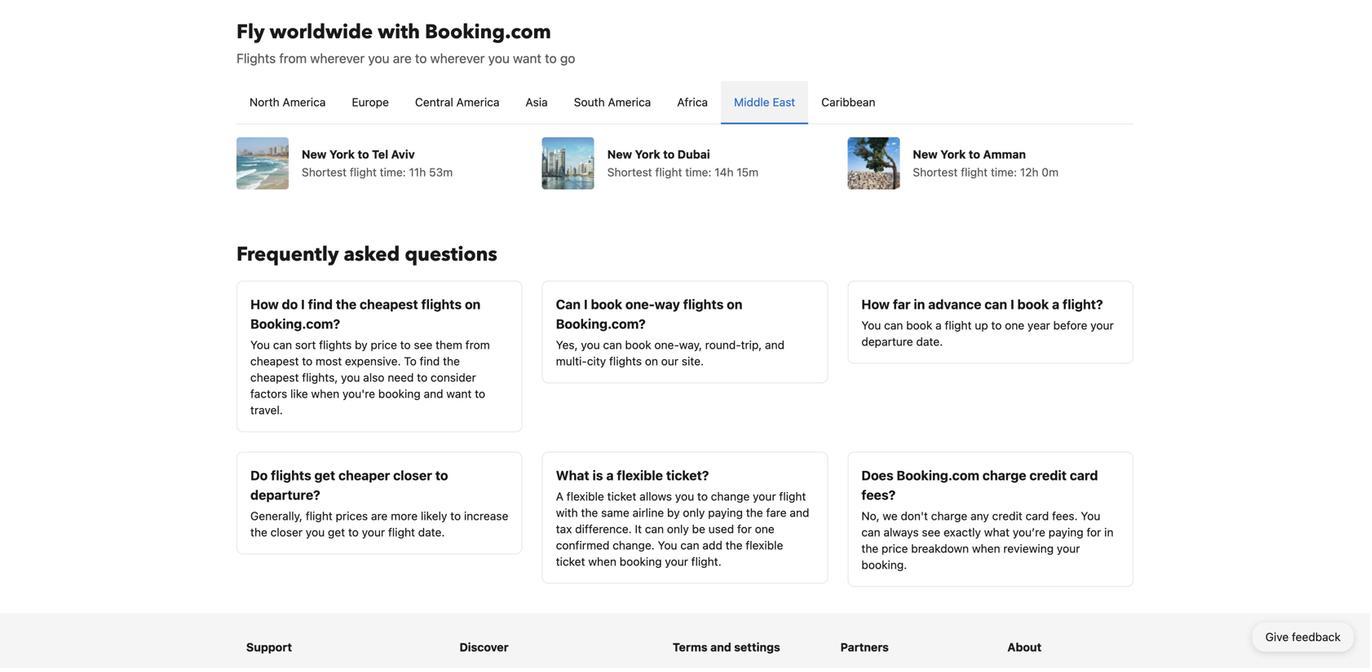 Task type: locate. For each thing, give the bounding box(es) containing it.
by
[[355, 338, 368, 352], [667, 507, 680, 520]]

your down fees.
[[1057, 542, 1080, 556]]

when down what
[[972, 542, 1000, 556]]

your inside how far in advance can i book a flight? you can book a flight up to one year before your departure date.
[[1091, 319, 1114, 332]]

asked
[[344, 241, 400, 268]]

1 york from the left
[[329, 148, 355, 161]]

1 new from the left
[[302, 148, 327, 161]]

a inside what is a flexible ticket? a flexible ticket allows you to change your flight with the same airline by only paying the fare and tax difference. it can only be used for one confirmed change. you can add the flexible ticket when booking your flight.
[[606, 468, 614, 484]]

1 time: from the left
[[380, 166, 406, 179]]

0 horizontal spatial booking.com
[[425, 19, 551, 46]]

the down generally,
[[250, 526, 267, 540]]

new
[[302, 148, 327, 161], [607, 148, 632, 161], [913, 148, 938, 161]]

2 shortest from the left
[[607, 166, 652, 179]]

increase
[[464, 510, 508, 523]]

a down advance
[[936, 319, 942, 332]]

price up expensive.
[[371, 338, 397, 352]]

1 horizontal spatial wherever
[[430, 51, 485, 66]]

0m
[[1042, 166, 1059, 179]]

from right flights
[[279, 51, 307, 66]]

flexible down is
[[567, 490, 604, 504]]

middle
[[734, 95, 770, 109]]

when inside does booking.com charge credit card fees? no, we don't charge any credit card fees. you can always see exactly what you're paying for in the price breakdown when reviewing your booking.
[[972, 542, 1000, 556]]

don't
[[901, 510, 928, 523]]

charge up any
[[983, 468, 1027, 484]]

with
[[378, 19, 420, 46], [556, 507, 578, 520]]

0 horizontal spatial with
[[378, 19, 420, 46]]

new inside new york to amman shortest flight time: 12h 0m
[[913, 148, 938, 161]]

11h
[[409, 166, 426, 179]]

ticket down the confirmed
[[556, 555, 585, 569]]

africa
[[677, 95, 708, 109]]

are up europe button
[[393, 51, 412, 66]]

1 horizontal spatial flexible
[[617, 468, 663, 484]]

from
[[279, 51, 307, 66], [466, 338, 490, 352]]

you inside how do i find the cheapest flights on booking.com? you can sort flights by price to see them from cheapest to most expensive. to find the cheapest flights, you also need to consider factors like when you're booking and want to travel.
[[341, 371, 360, 385]]

1 horizontal spatial paying
[[1049, 526, 1084, 540]]

1 vertical spatial booking
[[620, 555, 662, 569]]

new for new york to tel aviv shortest flight time: 11h 53m
[[302, 148, 327, 161]]

flight up fare
[[779, 490, 806, 504]]

1 horizontal spatial card
[[1070, 468, 1098, 484]]

2 horizontal spatial time:
[[991, 166, 1017, 179]]

when
[[311, 387, 339, 401], [972, 542, 1000, 556], [588, 555, 617, 569]]

yes,
[[556, 338, 578, 352]]

america for north america
[[283, 95, 326, 109]]

0 horizontal spatial flexible
[[567, 490, 604, 504]]

0 horizontal spatial booking.com?
[[250, 316, 340, 332]]

shortest inside new york to tel aviv shortest flight time: 11h 53m
[[302, 166, 347, 179]]

date. right departure
[[916, 335, 943, 349]]

you up europe
[[368, 51, 390, 66]]

1 america from the left
[[283, 95, 326, 109]]

0 horizontal spatial america
[[283, 95, 326, 109]]

booking down the change.
[[620, 555, 662, 569]]

city
[[587, 355, 606, 368]]

and inside how do i find the cheapest flights on booking.com? you can sort flights by price to see them from cheapest to most expensive. to find the cheapest flights, you also need to consider factors like when you're booking and want to travel.
[[424, 387, 443, 401]]

shortest right new york to tel aviv image
[[302, 166, 347, 179]]

you inside what is a flexible ticket? a flexible ticket allows you to change your flight with the same airline by only paying the fare and tax difference. it can only be used for one confirmed change. you can add the flexible ticket when booking your flight.
[[658, 539, 677, 553]]

york for tel
[[329, 148, 355, 161]]

0 horizontal spatial york
[[329, 148, 355, 161]]

1 horizontal spatial shortest
[[607, 166, 652, 179]]

flight down tel
[[350, 166, 377, 179]]

can inside does booking.com charge credit card fees? no, we don't charge any credit card fees. you can always see exactly what you're paying for in the price breakdown when reviewing your booking.
[[862, 526, 881, 540]]

1 vertical spatial from
[[466, 338, 490, 352]]

2 new from the left
[[607, 148, 632, 161]]

0 horizontal spatial see
[[414, 338, 433, 352]]

price inside does booking.com charge credit card fees? no, we don't charge any credit card fees. you can always see exactly what you're paying for in the price breakdown when reviewing your booking.
[[882, 542, 908, 556]]

you're
[[343, 387, 375, 401]]

book up year at the right top of the page
[[1018, 297, 1049, 312]]

0 vertical spatial are
[[393, 51, 412, 66]]

only left be
[[667, 523, 689, 536]]

credit up what
[[992, 510, 1023, 523]]

to
[[415, 51, 427, 66], [545, 51, 557, 66], [358, 148, 369, 161], [663, 148, 675, 161], [969, 148, 980, 161], [991, 319, 1002, 332], [400, 338, 411, 352], [302, 355, 313, 368], [417, 371, 428, 385], [475, 387, 485, 401], [435, 468, 448, 484], [697, 490, 708, 504], [450, 510, 461, 523], [348, 526, 359, 540]]

new right new york to tel aviv image
[[302, 148, 327, 161]]

card up fees.
[[1070, 468, 1098, 484]]

you right fees.
[[1081, 510, 1101, 523]]

0 vertical spatial one
[[1005, 319, 1025, 332]]

can up departure
[[884, 319, 903, 332]]

3 new from the left
[[913, 148, 938, 161]]

can down be
[[680, 539, 699, 553]]

from right them
[[466, 338, 490, 352]]

1 horizontal spatial one
[[1005, 319, 1025, 332]]

your inside does booking.com charge credit card fees? no, we don't charge any credit card fees. you can always see exactly what you're paying for in the price breakdown when reviewing your booking.
[[1057, 542, 1080, 556]]

1 horizontal spatial see
[[922, 526, 941, 540]]

america for central america
[[456, 95, 500, 109]]

0 vertical spatial a
[[1052, 297, 1060, 312]]

always
[[884, 526, 919, 540]]

shortest inside new york to amman shortest flight time: 12h 0m
[[913, 166, 958, 179]]

0 horizontal spatial new
[[302, 148, 327, 161]]

0 horizontal spatial ticket
[[556, 555, 585, 569]]

wherever down worldwide
[[310, 51, 365, 66]]

flight inside new york to tel aviv shortest flight time: 11h 53m
[[350, 166, 377, 179]]

africa button
[[664, 81, 721, 124]]

america inside north america button
[[283, 95, 326, 109]]

2 vertical spatial flexible
[[746, 539, 783, 553]]

you
[[862, 319, 881, 332], [250, 338, 270, 352], [1081, 510, 1101, 523], [658, 539, 677, 553]]

ticket
[[607, 490, 637, 504], [556, 555, 585, 569]]

middle east
[[734, 95, 795, 109]]

new york to dubai image
[[542, 137, 594, 190]]

1 vertical spatial want
[[446, 387, 472, 401]]

0 vertical spatial card
[[1070, 468, 1098, 484]]

tab list
[[237, 81, 1134, 125]]

can up "city"
[[603, 338, 622, 352]]

south america button
[[561, 81, 664, 124]]

i
[[301, 297, 305, 312], [584, 297, 588, 312], [1011, 297, 1014, 312]]

2 horizontal spatial shortest
[[913, 166, 958, 179]]

1 horizontal spatial i
[[584, 297, 588, 312]]

flight down amman
[[961, 166, 988, 179]]

change
[[711, 490, 750, 504]]

you down ticket?
[[675, 490, 694, 504]]

want left go
[[513, 51, 542, 66]]

to right 'up'
[[991, 319, 1002, 332]]

add
[[703, 539, 723, 553]]

2 horizontal spatial new
[[913, 148, 938, 161]]

far
[[893, 297, 911, 312]]

get left cheaper
[[314, 468, 335, 484]]

sort
[[295, 338, 316, 352]]

0 horizontal spatial date.
[[418, 526, 445, 540]]

12h
[[1020, 166, 1039, 179]]

want inside how do i find the cheapest flights on booking.com? you can sort flights by price to see them from cheapest to most expensive. to find the cheapest flights, you also need to consider factors like when you're booking and want to travel.
[[446, 387, 472, 401]]

find right the to
[[420, 355, 440, 368]]

1 horizontal spatial booking.com?
[[556, 316, 646, 332]]

time: down dubai
[[685, 166, 712, 179]]

do
[[250, 468, 268, 484]]

how inside how do i find the cheapest flights on booking.com? you can sort flights by price to see them from cheapest to most expensive. to find the cheapest flights, you also need to consider factors like when you're booking and want to travel.
[[250, 297, 279, 312]]

you inside how far in advance can i book a flight? you can book a flight up to one year before your departure date.
[[862, 319, 881, 332]]

1 shortest from the left
[[302, 166, 347, 179]]

you inside what is a flexible ticket? a flexible ticket allows you to change your flight with the same airline by only paying the fare and tax difference. it can only be used for one confirmed change. you can add the flexible ticket when booking your flight.
[[675, 490, 694, 504]]

0 vertical spatial cheapest
[[360, 297, 418, 312]]

wherever up central america
[[430, 51, 485, 66]]

europe button
[[339, 81, 402, 124]]

on left the our
[[645, 355, 658, 368]]

1 i from the left
[[301, 297, 305, 312]]

to up central
[[415, 51, 427, 66]]

york inside new york to amman shortest flight time: 12h 0m
[[941, 148, 966, 161]]

0 horizontal spatial one
[[755, 523, 775, 536]]

do flights get cheaper closer to departure? generally, flight prices are more likely to increase the closer you get to your flight date.
[[250, 468, 508, 540]]

time: inside new york to amman shortest flight time: 12h 0m
[[991, 166, 1017, 179]]

can left sort
[[273, 338, 292, 352]]

shortest
[[302, 166, 347, 179], [607, 166, 652, 179], [913, 166, 958, 179]]

how far in advance can i book a flight? you can book a flight up to one year before your departure date.
[[862, 297, 1114, 349]]

date.
[[916, 335, 943, 349], [418, 526, 445, 540]]

1 vertical spatial ticket
[[556, 555, 585, 569]]

north
[[250, 95, 280, 109]]

1 horizontal spatial for
[[1087, 526, 1101, 540]]

paying inside does booking.com charge credit card fees? no, we don't charge any credit card fees. you can always see exactly what you're paying for in the price breakdown when reviewing your booking.
[[1049, 526, 1084, 540]]

want inside fly worldwide with booking.com flights from wherever you are to wherever you want to go
[[513, 51, 542, 66]]

you down departure?
[[306, 526, 325, 540]]

in
[[914, 297, 925, 312], [1104, 526, 1114, 540]]

you up "city"
[[581, 338, 600, 352]]

with inside fly worldwide with booking.com flights from wherever you are to wherever you want to go
[[378, 19, 420, 46]]

in inside does booking.com charge credit card fees? no, we don't charge any credit card fees. you can always see exactly what you're paying for in the price breakdown when reviewing your booking.
[[1104, 526, 1114, 540]]

booking.com? up "city"
[[556, 316, 646, 332]]

i right do
[[301, 297, 305, 312]]

advance
[[928, 297, 982, 312]]

york inside new york to tel aviv shortest flight time: 11h 53m
[[329, 148, 355, 161]]

0 vertical spatial booking.com
[[425, 19, 551, 46]]

time: down amman
[[991, 166, 1017, 179]]

1 horizontal spatial time:
[[685, 166, 712, 179]]

are inside fly worldwide with booking.com flights from wherever you are to wherever you want to go
[[393, 51, 412, 66]]

0 horizontal spatial from
[[279, 51, 307, 66]]

time: for shortest flight time: 14h 15m
[[685, 166, 712, 179]]

flight
[[350, 166, 377, 179], [655, 166, 682, 179], [961, 166, 988, 179], [945, 319, 972, 332], [779, 490, 806, 504], [306, 510, 333, 523], [388, 526, 415, 540]]

0 vertical spatial ticket
[[607, 490, 637, 504]]

flight inside new york to amman shortest flight time: 12h 0m
[[961, 166, 988, 179]]

card up you're
[[1026, 510, 1049, 523]]

0 horizontal spatial by
[[355, 338, 368, 352]]

america inside the central america button
[[456, 95, 500, 109]]

want down consider
[[446, 387, 472, 401]]

0 vertical spatial booking
[[378, 387, 421, 401]]

to down ticket?
[[697, 490, 708, 504]]

closer
[[393, 468, 432, 484], [271, 526, 303, 540]]

york left tel
[[329, 148, 355, 161]]

1 horizontal spatial by
[[667, 507, 680, 520]]

2 vertical spatial a
[[606, 468, 614, 484]]

how left do
[[250, 297, 279, 312]]

your inside the do flights get cheaper closer to departure? generally, flight prices are more likely to increase the closer you get to your flight date.
[[362, 526, 385, 540]]

to left dubai
[[663, 148, 675, 161]]

1 horizontal spatial from
[[466, 338, 490, 352]]

you up departure
[[862, 319, 881, 332]]

shortest right new york to dubai image
[[607, 166, 652, 179]]

price down "always"
[[882, 542, 908, 556]]

2 time: from the left
[[685, 166, 712, 179]]

1 vertical spatial find
[[420, 355, 440, 368]]

3 shortest from the left
[[913, 166, 958, 179]]

0 horizontal spatial booking
[[378, 387, 421, 401]]

the up booking.
[[862, 542, 879, 556]]

0 vertical spatial from
[[279, 51, 307, 66]]

3 york from the left
[[941, 148, 966, 161]]

1 booking.com? from the left
[[250, 316, 340, 332]]

when inside what is a flexible ticket? a flexible ticket allows you to change your flight with the same airline by only paying the fare and tax difference. it can only be used for one confirmed change. you can add the flexible ticket when booking your flight.
[[588, 555, 617, 569]]

for right you're
[[1087, 526, 1101, 540]]

shortest inside new york to dubai shortest flight time: 14h 15m
[[607, 166, 652, 179]]

multi-
[[556, 355, 587, 368]]

a right is
[[606, 468, 614, 484]]

1 vertical spatial date.
[[418, 526, 445, 540]]

see up the to
[[414, 338, 433, 352]]

the down frequently asked questions at the top left
[[336, 297, 357, 312]]

time: inside new york to dubai shortest flight time: 14h 15m
[[685, 166, 712, 179]]

new york to amman shortest flight time: 12h 0m
[[913, 148, 1059, 179]]

1 horizontal spatial want
[[513, 51, 542, 66]]

0 horizontal spatial when
[[311, 387, 339, 401]]

central
[[415, 95, 453, 109]]

york inside new york to dubai shortest flight time: 14h 15m
[[635, 148, 660, 161]]

your up fare
[[753, 490, 776, 504]]

0 horizontal spatial how
[[250, 297, 279, 312]]

only up be
[[683, 507, 705, 520]]

1 vertical spatial credit
[[992, 510, 1023, 523]]

america right central
[[456, 95, 500, 109]]

you right the change.
[[658, 539, 677, 553]]

the
[[336, 297, 357, 312], [443, 355, 460, 368], [581, 507, 598, 520], [746, 507, 763, 520], [250, 526, 267, 540], [726, 539, 743, 553], [862, 542, 879, 556]]

flights up them
[[421, 297, 462, 312]]

0 horizontal spatial in
[[914, 297, 925, 312]]

how do i find the cheapest flights on booking.com? you can sort flights by price to see them from cheapest to most expensive. to find the cheapest flights, you also need to consider factors like when you're booking and want to travel.
[[250, 297, 490, 417]]

i inside how far in advance can i book a flight? you can book a flight up to one year before your departure date.
[[1011, 297, 1014, 312]]

confirmed
[[556, 539, 610, 553]]

when down the confirmed
[[588, 555, 617, 569]]

a
[[556, 490, 564, 504]]

see inside does booking.com charge credit card fees? no, we don't charge any credit card fees. you can always see exactly what you're paying for in the price breakdown when reviewing your booking.
[[922, 526, 941, 540]]

booking.com inside does booking.com charge credit card fees? no, we don't charge any credit card fees. you can always see exactly what you're paying for in the price breakdown when reviewing your booking.
[[897, 468, 980, 484]]

0 vertical spatial find
[[308, 297, 333, 312]]

to left tel
[[358, 148, 369, 161]]

on down questions
[[465, 297, 481, 312]]

with up europe
[[378, 19, 420, 46]]

york
[[329, 148, 355, 161], [635, 148, 660, 161], [941, 148, 966, 161]]

flights up departure?
[[271, 468, 311, 484]]

way
[[655, 297, 680, 312]]

america right south
[[608, 95, 651, 109]]

2 i from the left
[[584, 297, 588, 312]]

0 vertical spatial paying
[[708, 507, 743, 520]]

north america button
[[237, 81, 339, 124]]

you inside the can i book one-way flights on booking.com? yes, you can book one-way, round-trip, and multi-city flights on our site.
[[581, 338, 600, 352]]

1 vertical spatial booking.com
[[897, 468, 980, 484]]

i right can
[[584, 297, 588, 312]]

wherever
[[310, 51, 365, 66], [430, 51, 485, 66]]

booking.com? down do
[[250, 316, 340, 332]]

what
[[984, 526, 1010, 540]]

your down prices at the bottom
[[362, 526, 385, 540]]

0 vertical spatial price
[[371, 338, 397, 352]]

0 vertical spatial closer
[[393, 468, 432, 484]]

the inside the do flights get cheaper closer to departure? generally, flight prices are more likely to increase the closer you get to your flight date.
[[250, 526, 267, 540]]

with up "tax"
[[556, 507, 578, 520]]

flight inside how far in advance can i book a flight? you can book a flight up to one year before your departure date.
[[945, 319, 972, 332]]

how inside how far in advance can i book a flight? you can book a flight up to one year before your departure date.
[[862, 297, 890, 312]]

0 horizontal spatial time:
[[380, 166, 406, 179]]

and inside the can i book one-way flights on booking.com? yes, you can book one-way, round-trip, and multi-city flights on our site.
[[765, 338, 785, 352]]

a up before
[[1052, 297, 1060, 312]]

flexible up allows
[[617, 468, 663, 484]]

for inside what is a flexible ticket? a flexible ticket allows you to change your flight with the same airline by only paying the fare and tax difference. it can only be used for one confirmed change. you can add the flexible ticket when booking your flight.
[[737, 523, 752, 536]]

can
[[556, 297, 581, 312]]

fees.
[[1052, 510, 1078, 523]]

it
[[635, 523, 642, 536]]

can inside the can i book one-way flights on booking.com? yes, you can book one-way, round-trip, and multi-city flights on our site.
[[603, 338, 622, 352]]

on inside how do i find the cheapest flights on booking.com? you can sort flights by price to see them from cheapest to most expensive. to find the cheapest flights, you also need to consider factors like when you're booking and want to travel.
[[465, 297, 481, 312]]

1 horizontal spatial booking
[[620, 555, 662, 569]]

2 booking.com? from the left
[[556, 316, 646, 332]]

the inside does booking.com charge credit card fees? no, we don't charge any credit card fees. you can always see exactly what you're paying for in the price breakdown when reviewing your booking.
[[862, 542, 879, 556]]

1 vertical spatial paying
[[1049, 526, 1084, 540]]

to inside what is a flexible ticket? a flexible ticket allows you to change your flight with the same airline by only paying the fare and tax difference. it can only be used for one confirmed change. you can add the flexible ticket when booking your flight.
[[697, 490, 708, 504]]

allows
[[640, 490, 672, 504]]

shortest for new york to amman shortest flight time: 12h 0m
[[913, 166, 958, 179]]

1 horizontal spatial america
[[456, 95, 500, 109]]

for
[[737, 523, 752, 536], [1087, 526, 1101, 540]]

and right 'terms'
[[710, 641, 731, 655]]

to inside how far in advance can i book a flight? you can book a flight up to one year before your departure date.
[[991, 319, 1002, 332]]

before
[[1053, 319, 1088, 332]]

3 time: from the left
[[991, 166, 1017, 179]]

in right you're
[[1104, 526, 1114, 540]]

no,
[[862, 510, 880, 523]]

1 vertical spatial closer
[[271, 526, 303, 540]]

from inside fly worldwide with booking.com flights from wherever you are to wherever you want to go
[[279, 51, 307, 66]]

you inside does booking.com charge credit card fees? no, we don't charge any credit card fees. you can always see exactly what you're paying for in the price breakdown when reviewing your booking.
[[1081, 510, 1101, 523]]

1 horizontal spatial on
[[645, 355, 658, 368]]

shortest for new york to dubai shortest flight time: 14h 15m
[[607, 166, 652, 179]]

are left more
[[371, 510, 388, 523]]

by down allows
[[667, 507, 680, 520]]

1 horizontal spatial price
[[882, 542, 908, 556]]

flights inside the do flights get cheaper closer to departure? generally, flight prices are more likely to increase the closer you get to your flight date.
[[271, 468, 311, 484]]

new inside new york to dubai shortest flight time: 14h 15m
[[607, 148, 632, 161]]

2 vertical spatial cheapest
[[250, 371, 299, 385]]

get
[[314, 468, 335, 484], [328, 526, 345, 540]]

card
[[1070, 468, 1098, 484], [1026, 510, 1049, 523]]

you left sort
[[250, 338, 270, 352]]

charge
[[983, 468, 1027, 484], [931, 510, 968, 523]]

new inside new york to tel aviv shortest flight time: 11h 53m
[[302, 148, 327, 161]]

terms and settings
[[673, 641, 780, 655]]

0 horizontal spatial credit
[[992, 510, 1023, 523]]

1 horizontal spatial booking.com
[[897, 468, 980, 484]]

2 york from the left
[[635, 148, 660, 161]]

see up breakdown
[[922, 526, 941, 540]]

one inside how far in advance can i book a flight? you can book a flight up to one year before your departure date.
[[1005, 319, 1025, 332]]

tel
[[372, 148, 388, 161]]

booking inside how do i find the cheapest flights on booking.com? you can sort flights by price to see them from cheapest to most expensive. to find the cheapest flights, you also need to consider factors like when you're booking and want to travel.
[[378, 387, 421, 401]]

flight down dubai
[[655, 166, 682, 179]]

your
[[1091, 319, 1114, 332], [753, 490, 776, 504], [362, 526, 385, 540], [1057, 542, 1080, 556], [665, 555, 688, 569]]

does booking.com charge credit card fees? no, we don't charge any credit card fees. you can always see exactly what you're paying for in the price breakdown when reviewing your booking.
[[862, 468, 1114, 572]]

0 vertical spatial by
[[355, 338, 368, 352]]

1 vertical spatial are
[[371, 510, 388, 523]]

1 horizontal spatial in
[[1104, 526, 1114, 540]]

1 horizontal spatial how
[[862, 297, 890, 312]]

america for south america
[[608, 95, 651, 109]]

0 vertical spatial with
[[378, 19, 420, 46]]

how for how do i find the cheapest flights on booking.com?
[[250, 297, 279, 312]]

3 america from the left
[[608, 95, 651, 109]]

0 horizontal spatial paying
[[708, 507, 743, 520]]

2 america from the left
[[456, 95, 500, 109]]

feedback
[[1292, 631, 1341, 644]]

i right advance
[[1011, 297, 1014, 312]]

1 how from the left
[[250, 297, 279, 312]]

3 i from the left
[[1011, 297, 1014, 312]]

0 vertical spatial get
[[314, 468, 335, 484]]

worldwide
[[270, 19, 373, 46]]

0 vertical spatial date.
[[916, 335, 943, 349]]

one down fare
[[755, 523, 775, 536]]

2 horizontal spatial i
[[1011, 297, 1014, 312]]

your down flight?
[[1091, 319, 1114, 332]]

0 vertical spatial in
[[914, 297, 925, 312]]

2 horizontal spatial york
[[941, 148, 966, 161]]

0 horizontal spatial i
[[301, 297, 305, 312]]

tab list containing north america
[[237, 81, 1134, 125]]

up
[[975, 319, 988, 332]]

1 horizontal spatial a
[[936, 319, 942, 332]]

booking.com up don't
[[897, 468, 980, 484]]

0 vertical spatial charge
[[983, 468, 1027, 484]]

flight inside what is a flexible ticket? a flexible ticket allows you to change your flight with the same airline by only paying the fare and tax difference. it can only be used for one confirmed change. you can add the flexible ticket when booking your flight.
[[779, 490, 806, 504]]

0 horizontal spatial want
[[446, 387, 472, 401]]

and right fare
[[790, 507, 809, 520]]

america inside south america button
[[608, 95, 651, 109]]

closer up more
[[393, 468, 432, 484]]

flight inside new york to dubai shortest flight time: 14h 15m
[[655, 166, 682, 179]]

1 horizontal spatial when
[[588, 555, 617, 569]]

2 how from the left
[[862, 297, 890, 312]]

settings
[[734, 641, 780, 655]]

airline
[[633, 507, 664, 520]]

for right "used"
[[737, 523, 752, 536]]

0 vertical spatial see
[[414, 338, 433, 352]]

flight down advance
[[945, 319, 972, 332]]

when down flights,
[[311, 387, 339, 401]]

support
[[246, 641, 292, 655]]



Task type: describe. For each thing, give the bounding box(es) containing it.
does
[[862, 468, 894, 484]]

asia
[[526, 95, 548, 109]]

flight down more
[[388, 526, 415, 540]]

can inside how do i find the cheapest flights on booking.com? you can sort flights by price to see them from cheapest to most expensive. to find the cheapest flights, you also need to consider factors like when you're booking and want to travel.
[[273, 338, 292, 352]]

14h
[[715, 166, 734, 179]]

to up likely
[[435, 468, 448, 484]]

flight.
[[691, 555, 722, 569]]

1 vertical spatial cheapest
[[250, 355, 299, 368]]

2 horizontal spatial flexible
[[746, 539, 783, 553]]

we
[[883, 510, 898, 523]]

new york to tel aviv image
[[237, 137, 289, 190]]

new york to dubai shortest flight time: 14h 15m
[[607, 148, 759, 179]]

flights up 'most'
[[319, 338, 352, 352]]

give
[[1266, 631, 1289, 644]]

booking.com? inside the can i book one-way flights on booking.com? yes, you can book one-way, round-trip, and multi-city flights on our site.
[[556, 316, 646, 332]]

also
[[363, 371, 385, 385]]

site.
[[682, 355, 704, 368]]

for inside does booking.com charge credit card fees? no, we don't charge any credit card fees. you can always see exactly what you're paying for in the price breakdown when reviewing your booking.
[[1087, 526, 1101, 540]]

1 vertical spatial get
[[328, 526, 345, 540]]

need
[[388, 371, 414, 385]]

south america
[[574, 95, 651, 109]]

the up consider
[[443, 355, 460, 368]]

central america
[[415, 95, 500, 109]]

0 vertical spatial one-
[[626, 297, 655, 312]]

1 horizontal spatial credit
[[1030, 468, 1067, 484]]

change.
[[613, 539, 655, 553]]

can up 'up'
[[985, 297, 1007, 312]]

ticket?
[[666, 468, 709, 484]]

you inside the do flights get cheaper closer to departure? generally, flight prices are more likely to increase the closer you get to your flight date.
[[306, 526, 325, 540]]

from inside how do i find the cheapest flights on booking.com? you can sort flights by price to see them from cheapest to most expensive. to find the cheapest flights, you also need to consider factors like when you're booking and want to travel.
[[466, 338, 490, 352]]

are inside the do flights get cheaper closer to departure? generally, flight prices are more likely to increase the closer you get to your flight date.
[[371, 510, 388, 523]]

east
[[773, 95, 795, 109]]

you're
[[1013, 526, 1046, 540]]

to down sort
[[302, 355, 313, 368]]

new york to tel aviv shortest flight time: 11h 53m
[[302, 148, 453, 179]]

time: for shortest flight time: 12h 0m
[[991, 166, 1017, 179]]

when inside how do i find the cheapest flights on booking.com? you can sort flights by price to see them from cheapest to most expensive. to find the cheapest flights, you also need to consider factors like when you're booking and want to travel.
[[311, 387, 339, 401]]

to inside new york to dubai shortest flight time: 14h 15m
[[663, 148, 675, 161]]

partners
[[841, 641, 889, 655]]

the up difference.
[[581, 507, 598, 520]]

new for new york to dubai shortest flight time: 14h 15m
[[607, 148, 632, 161]]

book left way,
[[625, 338, 651, 352]]

to up the to
[[400, 338, 411, 352]]

to left go
[[545, 51, 557, 66]]

to
[[404, 355, 417, 368]]

flight left prices at the bottom
[[306, 510, 333, 523]]

frequently asked questions
[[237, 241, 497, 268]]

you inside how do i find the cheapest flights on booking.com? you can sort flights by price to see them from cheapest to most expensive. to find the cheapest flights, you also need to consider factors like when you're booking and want to travel.
[[250, 338, 270, 352]]

time: inside new york to tel aviv shortest flight time: 11h 53m
[[380, 166, 406, 179]]

date. inside how far in advance can i book a flight? you can book a flight up to one year before your departure date.
[[916, 335, 943, 349]]

what
[[556, 468, 589, 484]]

you up central america
[[488, 51, 510, 66]]

tax
[[556, 523, 572, 536]]

prices
[[336, 510, 368, 523]]

discover
[[460, 641, 509, 655]]

same
[[601, 507, 629, 520]]

one inside what is a flexible ticket? a flexible ticket allows you to change your flight with the same airline by only paying the fare and tax difference. it can only be used for one confirmed change. you can add the flexible ticket when booking your flight.
[[755, 523, 775, 536]]

to inside new york to tel aviv shortest flight time: 11h 53m
[[358, 148, 369, 161]]

south
[[574, 95, 605, 109]]

flight?
[[1063, 297, 1103, 312]]

your left flight.
[[665, 555, 688, 569]]

to right likely
[[450, 510, 461, 523]]

york for dubai
[[635, 148, 660, 161]]

i inside the can i book one-way flights on booking.com? yes, you can book one-way, round-trip, and multi-city flights on our site.
[[584, 297, 588, 312]]

departure
[[862, 335, 913, 349]]

to down consider
[[475, 387, 485, 401]]

1 vertical spatial only
[[667, 523, 689, 536]]

to inside new york to amman shortest flight time: 12h 0m
[[969, 148, 980, 161]]

consider
[[431, 371, 476, 385]]

2 horizontal spatial a
[[1052, 297, 1060, 312]]

paying inside what is a flexible ticket? a flexible ticket allows you to change your flight with the same airline by only paying the fare and tax difference. it can only be used for one confirmed change. you can add the flexible ticket when booking your flight.
[[708, 507, 743, 520]]

round-
[[705, 338, 741, 352]]

most
[[316, 355, 342, 368]]

flights right way
[[683, 297, 724, 312]]

likely
[[421, 510, 447, 523]]

15m
[[737, 166, 759, 179]]

go
[[560, 51, 575, 66]]

1 horizontal spatial find
[[420, 355, 440, 368]]

53m
[[429, 166, 453, 179]]

amman
[[983, 148, 1026, 161]]

1 horizontal spatial charge
[[983, 468, 1027, 484]]

1 vertical spatial flexible
[[567, 490, 604, 504]]

0 vertical spatial only
[[683, 507, 705, 520]]

flights right "city"
[[609, 355, 642, 368]]

the down "used"
[[726, 539, 743, 553]]

0 vertical spatial flexible
[[617, 468, 663, 484]]

booking.com? inside how do i find the cheapest flights on booking.com? you can sort flights by price to see them from cheapest to most expensive. to find the cheapest flights, you also need to consider factors like when you're booking and want to travel.
[[250, 316, 340, 332]]

be
[[692, 523, 705, 536]]

cheaper
[[338, 468, 390, 484]]

reviewing
[[1004, 542, 1054, 556]]

new for new york to amman shortest flight time: 12h 0m
[[913, 148, 938, 161]]

1 vertical spatial a
[[936, 319, 942, 332]]

caribbean button
[[808, 81, 889, 124]]

questions
[[405, 241, 497, 268]]

1 vertical spatial one-
[[655, 338, 679, 352]]

i inside how do i find the cheapest flights on booking.com? you can sort flights by price to see them from cheapest to most expensive. to find the cheapest flights, you also need to consider factors like when you're booking and want to travel.
[[301, 297, 305, 312]]

book right can
[[591, 297, 622, 312]]

give feedback
[[1266, 631, 1341, 644]]

europe
[[352, 95, 389, 109]]

to down prices at the bottom
[[348, 526, 359, 540]]

caribbean
[[822, 95, 876, 109]]

generally,
[[250, 510, 303, 523]]

about
[[1008, 641, 1042, 655]]

can i book one-way flights on booking.com? yes, you can book one-way, round-trip, and multi-city flights on our site.
[[556, 297, 785, 368]]

what is a flexible ticket? a flexible ticket allows you to change your flight with the same airline by only paying the fare and tax difference. it can only be used for one confirmed change. you can add the flexible ticket when booking your flight.
[[556, 468, 809, 569]]

0 horizontal spatial charge
[[931, 510, 968, 523]]

middle east button
[[721, 81, 808, 124]]

date. inside the do flights get cheaper closer to departure? generally, flight prices are more likely to increase the closer you get to your flight date.
[[418, 526, 445, 540]]

price inside how do i find the cheapest flights on booking.com? you can sort flights by price to see them from cheapest to most expensive. to find the cheapest flights, you also need to consider factors like when you're booking and want to travel.
[[371, 338, 397, 352]]

0 horizontal spatial closer
[[271, 526, 303, 540]]

new york to amman image
[[848, 137, 900, 190]]

with inside what is a flexible ticket? a flexible ticket allows you to change your flight with the same airline by only paying the fare and tax difference. it can only be used for one confirmed change. you can add the flexible ticket when booking your flight.
[[556, 507, 578, 520]]

can right it
[[645, 523, 664, 536]]

asia button
[[513, 81, 561, 124]]

how for how far in advance can i book a flight?
[[862, 297, 890, 312]]

booking inside what is a flexible ticket? a flexible ticket allows you to change your flight with the same airline by only paying the fare and tax difference. it can only be used for one confirmed change. you can add the flexible ticket when booking your flight.
[[620, 555, 662, 569]]

2 wherever from the left
[[430, 51, 485, 66]]

breakdown
[[911, 542, 969, 556]]

exactly
[[944, 526, 981, 540]]

to right need
[[417, 371, 428, 385]]

aviv
[[391, 148, 415, 161]]

0 horizontal spatial card
[[1026, 510, 1049, 523]]

the left fare
[[746, 507, 763, 520]]

do
[[282, 297, 298, 312]]

like
[[290, 387, 308, 401]]

difference.
[[575, 523, 632, 536]]

frequently
[[237, 241, 339, 268]]

by inside what is a flexible ticket? a flexible ticket allows you to change your flight with the same airline by only paying the fare and tax difference. it can only be used for one confirmed change. you can add the flexible ticket when booking your flight.
[[667, 507, 680, 520]]

any
[[971, 510, 989, 523]]

departure?
[[250, 488, 320, 503]]

give feedback button
[[1253, 623, 1354, 653]]

2 horizontal spatial on
[[727, 297, 743, 312]]

book down the far
[[906, 319, 933, 332]]

them
[[436, 338, 462, 352]]

terms
[[673, 641, 708, 655]]

flights
[[237, 51, 276, 66]]

factors
[[250, 387, 287, 401]]

1 wherever from the left
[[310, 51, 365, 66]]

trip,
[[741, 338, 762, 352]]

in inside how far in advance can i book a flight? you can book a flight up to one year before your departure date.
[[914, 297, 925, 312]]

york for amman
[[941, 148, 966, 161]]

booking.com inside fly worldwide with booking.com flights from wherever you are to wherever you want to go
[[425, 19, 551, 46]]

used
[[709, 523, 734, 536]]

central america button
[[402, 81, 513, 124]]

and inside what is a flexible ticket? a flexible ticket allows you to change your flight with the same airline by only paying the fare and tax difference. it can only be used for one confirmed change. you can add the flexible ticket when booking your flight.
[[790, 507, 809, 520]]

by inside how do i find the cheapest flights on booking.com? you can sort flights by price to see them from cheapest to most expensive. to find the cheapest flights, you also need to consider factors like when you're booking and want to travel.
[[355, 338, 368, 352]]

way,
[[679, 338, 702, 352]]

see inside how do i find the cheapest flights on booking.com? you can sort flights by price to see them from cheapest to most expensive. to find the cheapest flights, you also need to consider factors like when you're booking and want to travel.
[[414, 338, 433, 352]]



Task type: vqa. For each thing, say whether or not it's contained in the screenshot.


